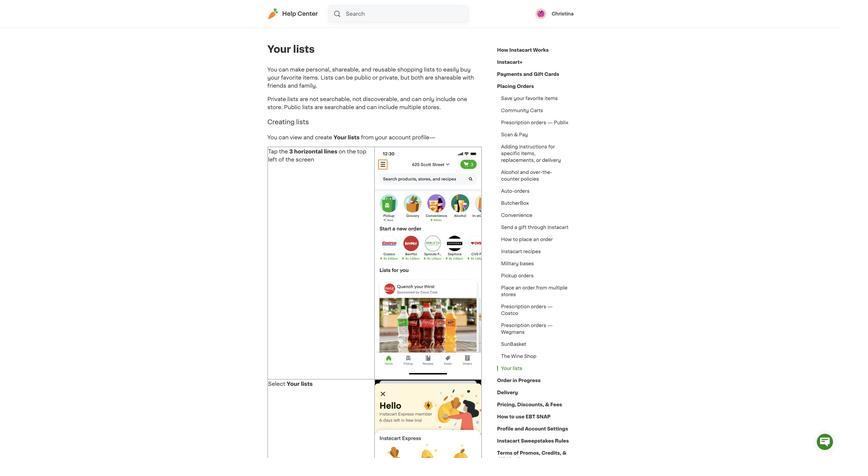 Task type: vqa. For each thing, say whether or not it's contained in the screenshot.
You Can View And Create Your Lists From Your Account Profile—
yes



Task type: locate. For each thing, give the bounding box(es) containing it.
order down pickup orders link
[[523, 286, 535, 290]]

you up the friends
[[268, 67, 277, 72]]

one
[[457, 96, 467, 102]]

you inside you can make personal, shareable, and reusable shopping lists to easily buy your favorite items. lists can be public or private, but both are shareable with friends and family.
[[268, 67, 277, 72]]

1 horizontal spatial multiple
[[549, 286, 568, 290]]

the down the 3
[[286, 157, 295, 162]]

1 vertical spatial order
[[523, 286, 535, 290]]

0 horizontal spatial your
[[268, 75, 280, 80]]

include down discoverable,
[[378, 104, 398, 110]]

orders for pickup orders
[[519, 273, 534, 278]]

& left the pay
[[514, 132, 518, 137]]

cards down terms
[[508, 458, 523, 458]]

0 vertical spatial an
[[534, 237, 539, 242]]

0 horizontal spatial &
[[514, 132, 518, 137]]

— down place an order from multiple stores link
[[548, 304, 553, 309]]

1 horizontal spatial from
[[536, 286, 547, 290]]

on
[[339, 149, 346, 154]]

shareable
[[435, 75, 461, 80]]

over-
[[530, 170, 543, 175]]

3 prescription from the top
[[501, 323, 530, 328]]

1 vertical spatial to
[[513, 237, 518, 242]]

favorite
[[281, 75, 302, 80], [526, 96, 544, 101]]

instacart up military at the right bottom
[[501, 249, 522, 254]]

1 vertical spatial or
[[536, 158, 541, 163]]

0 vertical spatial gift
[[534, 72, 544, 77]]

1 vertical spatial gift
[[497, 458, 507, 458]]

1 horizontal spatial of
[[514, 451, 519, 456]]

instacart sweepstakes rules
[[497, 439, 569, 443]]

0 vertical spatial multiple
[[400, 104, 421, 110]]

from
[[361, 135, 374, 140], [536, 286, 547, 290]]

send a gift through instacart link
[[497, 221, 573, 233]]

Search search field
[[345, 6, 468, 22]]

instacart recipes
[[501, 249, 541, 254]]

& down rules
[[563, 451, 567, 456]]

items
[[545, 96, 558, 101]]

gift up orders
[[534, 72, 544, 77]]

profile and account settings link
[[497, 423, 568, 435]]

from up top
[[361, 135, 374, 140]]

how down send in the right of the page
[[501, 237, 512, 242]]

your
[[268, 44, 291, 54], [334, 135, 347, 140], [501, 366, 512, 371], [287, 381, 300, 387]]

your up the friends
[[268, 75, 280, 80]]

0 horizontal spatial your lists
[[268, 44, 315, 54]]

2 prescription from the top
[[501, 304, 530, 309]]

instructions
[[519, 144, 547, 149]]

prescription orders — wegmans link
[[497, 319, 574, 338]]

2 vertical spatial how
[[497, 415, 508, 419]]

recipes
[[524, 249, 541, 254]]

family.
[[299, 83, 317, 88]]

are
[[425, 75, 434, 80], [300, 96, 308, 102], [315, 104, 323, 110]]

1 horizontal spatial order
[[540, 237, 553, 242]]

cards up "items"
[[545, 72, 560, 77]]

0 vertical spatial cards
[[545, 72, 560, 77]]

public
[[284, 104, 301, 110]]

0 horizontal spatial gift
[[497, 458, 507, 458]]

&
[[514, 132, 518, 137], [545, 402, 549, 407], [563, 451, 567, 456]]

1 vertical spatial an
[[516, 286, 521, 290]]

are right both
[[425, 75, 434, 80]]

1 vertical spatial your lists
[[501, 366, 523, 371]]

you can view and create your lists from your account profile—
[[268, 135, 436, 140]]

your lists up in
[[501, 366, 523, 371]]

your lists up make
[[268, 44, 315, 54]]

0 horizontal spatial multiple
[[400, 104, 421, 110]]

& left "fees" at the bottom right of the page
[[545, 402, 549, 407]]

an right the "place"
[[534, 237, 539, 242]]

help center
[[282, 11, 318, 16]]

can left only
[[412, 96, 422, 102]]

settings
[[547, 427, 568, 431]]

1 vertical spatial of
[[514, 451, 519, 456]]

favorite down make
[[281, 75, 302, 80]]

orders up butcherbox link
[[515, 189, 530, 193]]

your lists inside your lists link
[[501, 366, 523, 371]]

are down searchable,
[[315, 104, 323, 110]]

0 vertical spatial you
[[268, 67, 277, 72]]

to left use
[[510, 415, 515, 419]]

orders
[[531, 120, 546, 125], [515, 189, 530, 193], [519, 273, 534, 278], [531, 304, 546, 309], [531, 323, 546, 328]]

0 vertical spatial —
[[548, 120, 553, 125]]

how up instacart+ 'link'
[[497, 48, 508, 52]]

save your favorite items
[[501, 96, 558, 101]]

orders for prescription orders — wegmans
[[531, 323, 546, 328]]

0 vertical spatial or
[[373, 75, 378, 80]]

2 vertical spatial are
[[315, 104, 323, 110]]

you for you can view and create your lists from your account profile—
[[268, 135, 277, 140]]

0 horizontal spatial or
[[373, 75, 378, 80]]

of
[[279, 157, 284, 162], [514, 451, 519, 456]]

1 horizontal spatial an
[[534, 237, 539, 242]]

lists up top
[[348, 135, 360, 140]]

0 horizontal spatial of
[[279, 157, 284, 162]]

lists down wine
[[513, 366, 523, 371]]

can left view
[[279, 135, 289, 140]]

pickup
[[501, 273, 517, 278]]

and up 'policies'
[[520, 170, 529, 175]]

your left "account" in the left of the page
[[375, 135, 387, 140]]

christina
[[552, 11, 574, 16]]

left
[[268, 157, 277, 162]]

0 horizontal spatial cards
[[508, 458, 523, 458]]

and inside 'alcohol and over-the- counter policies'
[[520, 170, 529, 175]]

pickup orders
[[501, 273, 534, 278]]

— left the publix
[[548, 120, 553, 125]]

buy
[[461, 67, 471, 72]]

top
[[357, 149, 367, 154]]

save your favorite items link
[[497, 92, 562, 104]]

placing orders
[[497, 84, 534, 89]]

0 horizontal spatial not
[[310, 96, 319, 102]]

include up "stores."
[[436, 96, 456, 102]]

community carts link
[[497, 104, 547, 117]]

alcohol and over-the- counter policies
[[501, 170, 553, 181]]

policies
[[521, 177, 539, 181]]

not
[[310, 96, 319, 102], [353, 96, 362, 102]]

you can make personal, shareable, and reusable shopping lists to easily buy your favorite items. lists can be public or private, but both are shareable with friends and family.
[[268, 67, 474, 88]]

1 vertical spatial are
[[300, 96, 308, 102]]

1 horizontal spatial include
[[436, 96, 456, 102]]

order
[[497, 378, 512, 383]]

an right place on the right of page
[[516, 286, 521, 290]]

and down but
[[400, 96, 410, 102]]

private
[[268, 96, 286, 102]]

your down the
[[501, 366, 512, 371]]

0 horizontal spatial order
[[523, 286, 535, 290]]

payments and gift cards link
[[497, 68, 560, 80]]

2 vertical spatial &
[[563, 451, 567, 456]]

community
[[501, 108, 529, 113]]

prescription up costco at the bottom right
[[501, 304, 530, 309]]

2 — from the top
[[548, 304, 553, 309]]

personal,
[[306, 67, 331, 72]]

1 vertical spatial cards
[[508, 458, 523, 458]]

favorite up carts
[[526, 96, 544, 101]]

you up tap
[[268, 135, 277, 140]]

an inside how to place an order link
[[534, 237, 539, 242]]

1 horizontal spatial or
[[536, 158, 541, 163]]

orders for prescription orders — costco
[[531, 304, 546, 309]]

orders down place an order from multiple stores link
[[531, 304, 546, 309]]

1 horizontal spatial your
[[375, 135, 387, 140]]

easily
[[443, 67, 459, 72]]

multiple left "stores."
[[400, 104, 421, 110]]

1 vertical spatial prescription
[[501, 304, 530, 309]]

0 vertical spatial from
[[361, 135, 374, 140]]

multiple up the prescription orders — costco link at the bottom
[[549, 286, 568, 290]]

— down the prescription orders — costco link at the bottom
[[548, 323, 553, 328]]

0 vertical spatial how
[[497, 48, 508, 52]]

include
[[436, 96, 456, 102], [378, 104, 398, 110]]

not up searchable
[[353, 96, 362, 102]]

1 horizontal spatial your lists
[[501, 366, 523, 371]]

of inside on the top left of the screen
[[279, 157, 284, 162]]

instacart inside send a gift through instacart 'link'
[[548, 225, 569, 230]]

or up over-
[[536, 158, 541, 163]]

to for how to place an order
[[513, 237, 518, 242]]

2 you from the top
[[268, 135, 277, 140]]

2 horizontal spatial &
[[563, 451, 567, 456]]

to left the "place"
[[513, 237, 518, 242]]

publix
[[554, 120, 569, 125]]

1 horizontal spatial cards
[[545, 72, 560, 77]]

how for how to place an order
[[501, 237, 512, 242]]

1 horizontal spatial favorite
[[526, 96, 544, 101]]

2 horizontal spatial are
[[425, 75, 434, 80]]

0 vertical spatial order
[[540, 237, 553, 242]]

0 vertical spatial include
[[436, 96, 456, 102]]

orders down bases
[[519, 273, 534, 278]]

1 vertical spatial include
[[378, 104, 398, 110]]

to up shareable
[[437, 67, 442, 72]]

0 vertical spatial your
[[268, 75, 280, 80]]

0 horizontal spatial favorite
[[281, 75, 302, 80]]

lists up make
[[293, 44, 315, 54]]

1 vertical spatial —
[[548, 304, 553, 309]]

cards inside terms of promos, credits, & gift cards
[[508, 458, 523, 458]]

order inside 'place an order from multiple stores'
[[523, 286, 535, 290]]

your lists link
[[497, 362, 527, 375]]

how
[[497, 48, 508, 52], [501, 237, 512, 242], [497, 415, 508, 419]]

— inside prescription orders — wegmans
[[548, 323, 553, 328]]

prescription up wegmans
[[501, 323, 530, 328]]

orders inside prescription orders — wegmans
[[531, 323, 546, 328]]

the for on
[[347, 149, 356, 154]]

of right terms
[[514, 451, 519, 456]]

scan & pay link
[[497, 129, 532, 141]]

reusable
[[373, 67, 396, 72]]

progress
[[519, 378, 541, 383]]

the-
[[543, 170, 553, 175]]

your right save
[[514, 96, 525, 101]]

of right the left
[[279, 157, 284, 162]]

place an order from multiple stores link
[[497, 282, 574, 301]]

1 horizontal spatial are
[[315, 104, 323, 110]]

or down reusable
[[373, 75, 378, 80]]

1 vertical spatial multiple
[[549, 286, 568, 290]]

1 you from the top
[[268, 67, 277, 72]]

or
[[373, 75, 378, 80], [536, 158, 541, 163]]

1 horizontal spatial &
[[545, 402, 549, 407]]

image3.png image
[[375, 147, 481, 377]]

lines
[[324, 149, 338, 154]]

1 vertical spatial you
[[268, 135, 277, 140]]

center
[[298, 11, 318, 16]]

order down through
[[540, 237, 553, 242]]

prescription inside prescription orders — wegmans
[[501, 323, 530, 328]]

2 vertical spatial to
[[510, 415, 515, 419]]

from up the prescription orders — costco link at the bottom
[[536, 286, 547, 290]]

to inside you can make personal, shareable, and reusable shopping lists to easily buy your favorite items. lists can be public or private, but both are shareable with friends and family.
[[437, 67, 442, 72]]

—
[[548, 120, 553, 125], [548, 304, 553, 309], [548, 323, 553, 328]]

placing orders link
[[497, 80, 534, 92]]

3 — from the top
[[548, 323, 553, 328]]

with
[[463, 75, 474, 80]]

instacart right through
[[548, 225, 569, 230]]

how to use ebt snap link
[[497, 411, 551, 423]]

— for prescription orders — publix
[[548, 120, 553, 125]]

0 vertical spatial to
[[437, 67, 442, 72]]

1 vertical spatial how
[[501, 237, 512, 242]]

— inside the prescription orders — costco
[[548, 304, 553, 309]]

instacart
[[510, 48, 532, 52], [548, 225, 569, 230], [501, 249, 522, 254], [497, 439, 520, 443]]

0 horizontal spatial an
[[516, 286, 521, 290]]

to
[[437, 67, 442, 72], [513, 237, 518, 242], [510, 415, 515, 419]]

your right the select
[[287, 381, 300, 387]]

and left family.
[[288, 83, 298, 88]]

the right on
[[347, 149, 356, 154]]

orders down the prescription orders — costco link at the bottom
[[531, 323, 546, 328]]

1 horizontal spatial not
[[353, 96, 362, 102]]

and
[[361, 67, 372, 72], [523, 72, 533, 77], [288, 83, 298, 88], [400, 96, 410, 102], [356, 104, 366, 110], [304, 135, 314, 140], [520, 170, 529, 175], [515, 427, 524, 431]]

1 vertical spatial your
[[514, 96, 525, 101]]

your
[[268, 75, 280, 80], [514, 96, 525, 101], [375, 135, 387, 140]]

& inside terms of promos, credits, & gift cards
[[563, 451, 567, 456]]

instacart inside how instacart works link
[[510, 48, 532, 52]]

items.
[[303, 75, 319, 80]]

0 horizontal spatial from
[[361, 135, 374, 140]]

costco
[[501, 311, 519, 316]]

not down family.
[[310, 96, 319, 102]]

0 vertical spatial favorite
[[281, 75, 302, 80]]

prescription orders — costco
[[501, 304, 553, 316]]

0 vertical spatial prescription
[[501, 120, 530, 125]]

1 vertical spatial from
[[536, 286, 547, 290]]

0 vertical spatial your lists
[[268, 44, 315, 54]]

how up profile
[[497, 415, 508, 419]]

lists
[[293, 44, 315, 54], [424, 67, 435, 72], [288, 96, 298, 102], [302, 104, 313, 110], [296, 119, 309, 125], [348, 135, 360, 140], [513, 366, 523, 371], [301, 381, 313, 387]]

butcherbox link
[[497, 197, 533, 209]]

orders down carts
[[531, 120, 546, 125]]

multiple inside private lists are not searchable, not discoverable, and can only include one store. public lists are searchable and can include multiple stores.
[[400, 104, 421, 110]]

0 vertical spatial are
[[425, 75, 434, 80]]

prescription orders — costco link
[[497, 301, 574, 319]]

lists up public at the top of the page
[[288, 96, 298, 102]]

lists right shopping
[[424, 67, 435, 72]]

2 vertical spatial your
[[375, 135, 387, 140]]

instacart down profile
[[497, 439, 520, 443]]

prescription inside the prescription orders — costco
[[501, 304, 530, 309]]

2 vertical spatial prescription
[[501, 323, 530, 328]]

are up public at the top of the page
[[300, 96, 308, 102]]

1 — from the top
[[548, 120, 553, 125]]

instacart up instacart+
[[510, 48, 532, 52]]

orders inside the prescription orders — costco
[[531, 304, 546, 309]]

2 horizontal spatial your
[[514, 96, 525, 101]]

the left the 3
[[279, 149, 288, 154]]

prescription down community
[[501, 120, 530, 125]]

your lists
[[268, 44, 315, 54], [501, 366, 523, 371]]

scan & pay
[[501, 132, 528, 137]]

0 vertical spatial of
[[279, 157, 284, 162]]

stores.
[[423, 104, 441, 110]]

1 prescription from the top
[[501, 120, 530, 125]]

can
[[279, 67, 289, 72], [335, 75, 345, 80], [412, 96, 422, 102], [367, 104, 377, 110], [279, 135, 289, 140]]

2 vertical spatial —
[[548, 323, 553, 328]]

the
[[501, 354, 510, 359]]

gift
[[534, 72, 544, 77], [497, 458, 507, 458]]

gift down terms
[[497, 458, 507, 458]]

the for tap
[[279, 149, 288, 154]]



Task type: describe. For each thing, give the bounding box(es) containing it.
prescription for prescription orders — costco
[[501, 304, 530, 309]]

how to use ebt snap
[[497, 415, 551, 419]]

use
[[516, 415, 525, 419]]

— for prescription orders — costco
[[548, 304, 553, 309]]

adding instructions for specific items, replacements, or delivery link
[[497, 141, 574, 166]]

from inside 'place an order from multiple stores'
[[536, 286, 547, 290]]

1 horizontal spatial gift
[[534, 72, 544, 77]]

discoverable,
[[363, 96, 399, 102]]

order in progress
[[497, 378, 541, 383]]

private lists are not searchable, not discoverable, and can only include one store. public lists are searchable and can include multiple stores.
[[268, 96, 467, 110]]

both
[[411, 75, 424, 80]]

military bases
[[501, 261, 534, 266]]

a
[[515, 225, 518, 230]]

snap
[[537, 415, 551, 419]]

2 not from the left
[[353, 96, 362, 102]]

order in progress link
[[497, 375, 541, 387]]

an inside 'place an order from multiple stores'
[[516, 286, 521, 290]]

shopping
[[398, 67, 423, 72]]

or inside the adding instructions for specific items, replacements, or delivery
[[536, 158, 541, 163]]

counter
[[501, 177, 520, 181]]

user avatar image
[[536, 8, 547, 19]]

shop
[[524, 354, 537, 359]]

0 horizontal spatial include
[[378, 104, 398, 110]]

on the top left of the screen
[[268, 149, 367, 162]]

delivery link
[[497, 387, 518, 399]]

pickup orders link
[[497, 270, 538, 282]]

can left be
[[335, 75, 345, 80]]

select your lists
[[268, 381, 313, 387]]

how for how instacart works
[[497, 48, 508, 52]]

prescription orders — publix
[[501, 120, 569, 125]]

make
[[290, 67, 305, 72]]

military
[[501, 261, 519, 266]]

lists right public at the top of the page
[[302, 104, 313, 110]]

orders for prescription orders — publix
[[531, 120, 546, 125]]

orders
[[517, 84, 534, 89]]

for
[[549, 144, 555, 149]]

placing
[[497, 84, 516, 89]]

help center link
[[268, 8, 318, 19]]

scan
[[501, 132, 513, 137]]

and up public
[[361, 67, 372, 72]]

and right view
[[304, 135, 314, 140]]

select
[[268, 381, 285, 387]]

pricing, discounts, & fees link
[[497, 399, 562, 411]]

instacart image
[[268, 8, 278, 19]]

replacements,
[[501, 158, 535, 163]]

fees
[[551, 402, 562, 407]]

gift inside terms of promos, credits, & gift cards
[[497, 458, 507, 458]]

can down discoverable,
[[367, 104, 377, 110]]

alcohol and over-the- counter policies link
[[497, 166, 574, 185]]

but
[[401, 75, 410, 80]]

send a gift through instacart
[[501, 225, 569, 230]]

private,
[[379, 75, 399, 80]]

1 vertical spatial favorite
[[526, 96, 544, 101]]

wegmans
[[501, 330, 525, 335]]

image1.png image
[[375, 380, 481, 458]]

store.
[[268, 104, 283, 110]]

community carts
[[501, 108, 543, 113]]

pricing, discounts, & fees
[[497, 402, 562, 407]]

the wine shop
[[501, 354, 537, 359]]

lists up view
[[296, 119, 309, 125]]

or inside you can make personal, shareable, and reusable shopping lists to easily buy your favorite items. lists can be public or private, but both are shareable with friends and family.
[[373, 75, 378, 80]]

convenience link
[[497, 209, 537, 221]]

— for prescription orders — wegmans
[[548, 323, 553, 328]]

ebt
[[526, 415, 536, 419]]

terms of promos, credits, & gift cards
[[497, 451, 567, 458]]

0 horizontal spatial are
[[300, 96, 308, 102]]

1 not from the left
[[310, 96, 319, 102]]

are inside you can make personal, shareable, and reusable shopping lists to easily buy your favorite items. lists can be public or private, but both are shareable with friends and family.
[[425, 75, 434, 80]]

lists inside you can make personal, shareable, and reusable shopping lists to easily buy your favorite items. lists can be public or private, but both are shareable with friends and family.
[[424, 67, 435, 72]]

place
[[501, 286, 514, 290]]

convenience
[[501, 213, 533, 218]]

instacart recipes link
[[497, 246, 545, 258]]

how to place an order link
[[497, 233, 557, 246]]

sunbasket link
[[497, 338, 531, 350]]

prescription for prescription orders — wegmans
[[501, 323, 530, 328]]

and right searchable
[[356, 104, 366, 110]]

instacart+ link
[[497, 56, 523, 68]]

bases
[[520, 261, 534, 266]]

how for how to use ebt snap
[[497, 415, 508, 419]]

of inside terms of promos, credits, & gift cards
[[514, 451, 519, 456]]

pay
[[519, 132, 528, 137]]

discounts,
[[518, 402, 544, 407]]

prescription for prescription orders — publix
[[501, 120, 530, 125]]

stores
[[501, 292, 516, 297]]

instacart inside instacart sweepstakes rules link
[[497, 439, 520, 443]]

to for how to use ebt snap
[[510, 415, 515, 419]]

can left make
[[279, 67, 289, 72]]

be
[[346, 75, 353, 80]]

wine
[[511, 354, 523, 359]]

sweepstakes
[[521, 439, 554, 443]]

shareable,
[[332, 67, 360, 72]]

payments and gift cards
[[497, 72, 560, 77]]

1 vertical spatial &
[[545, 402, 549, 407]]

searchable
[[324, 104, 354, 110]]

the wine shop link
[[497, 350, 541, 362]]

profile
[[497, 427, 514, 431]]

instacart inside "instacart recipes" link
[[501, 249, 522, 254]]

auto-
[[501, 189, 515, 193]]

rules
[[555, 439, 569, 443]]

terms
[[497, 451, 513, 456]]

friends
[[268, 83, 286, 88]]

0 vertical spatial &
[[514, 132, 518, 137]]

you for you can make personal, shareable, and reusable shopping lists to easily buy your favorite items. lists can be public or private, but both are shareable with friends and family.
[[268, 67, 277, 72]]

christina link
[[536, 8, 574, 19]]

orders for auto-orders
[[515, 189, 530, 193]]

creating lists
[[268, 119, 309, 125]]

through
[[528, 225, 547, 230]]

order inside how to place an order link
[[540, 237, 553, 242]]

terms of promos, credits, & gift cards link
[[497, 447, 574, 458]]

place an order from multiple stores
[[501, 286, 568, 297]]

your inside your lists link
[[501, 366, 512, 371]]

public
[[355, 75, 371, 80]]

items,
[[521, 151, 536, 156]]

lists right the select
[[301, 381, 313, 387]]

creating
[[268, 119, 295, 125]]

works
[[533, 48, 549, 52]]

your inside you can make personal, shareable, and reusable shopping lists to easily buy your favorite items. lists can be public or private, but both are shareable with friends and family.
[[268, 75, 280, 80]]

and up orders
[[523, 72, 533, 77]]

multiple inside 'place an order from multiple stores'
[[549, 286, 568, 290]]

tap the 3 horizontal lines
[[268, 149, 339, 154]]

tap
[[268, 149, 278, 154]]

and down use
[[515, 427, 524, 431]]

profile and account settings
[[497, 427, 568, 431]]

save
[[501, 96, 513, 101]]

your up on
[[334, 135, 347, 140]]

profile—
[[412, 135, 436, 140]]

instacart sweepstakes rules link
[[497, 435, 569, 447]]

your up make
[[268, 44, 291, 54]]

military bases link
[[497, 258, 538, 270]]

how instacart works
[[497, 48, 549, 52]]

pricing,
[[497, 402, 516, 407]]

favorite inside you can make personal, shareable, and reusable shopping lists to easily buy your favorite items. lists can be public or private, but both are shareable with friends and family.
[[281, 75, 302, 80]]



